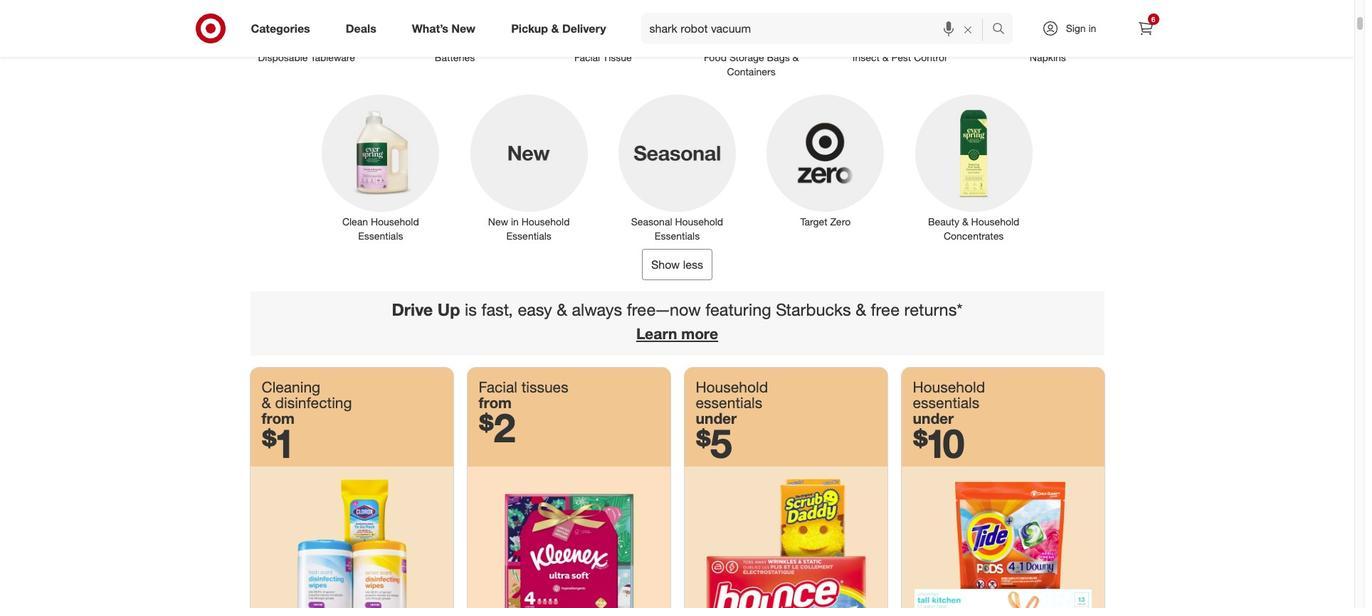 Task type: vqa. For each thing, say whether or not it's contained in the screenshot.
the target zero
yes



Task type: locate. For each thing, give the bounding box(es) containing it.
facial inside "link"
[[574, 51, 600, 63]]

beauty & household concentrates link
[[905, 91, 1042, 243]]

seasonal household essentials
[[631, 215, 723, 242]]

& inside cleaning & disinfecting from
[[262, 394, 271, 412]]

1 horizontal spatial essentials
[[506, 230, 552, 242]]

from
[[479, 394, 512, 412], [262, 410, 295, 428]]

more
[[681, 324, 718, 343]]

in
[[1089, 22, 1096, 34], [511, 215, 519, 228]]

storage
[[730, 51, 764, 63]]

essentials for $5
[[696, 394, 762, 412]]

6
[[1152, 15, 1155, 23]]

essentials
[[358, 230, 403, 242], [506, 230, 552, 242], [655, 230, 700, 242]]

fast,
[[482, 299, 513, 320]]

household essentials under
[[696, 378, 768, 428], [913, 378, 985, 428]]

from inside cleaning & disinfecting from
[[262, 410, 295, 428]]

disinfecting
[[275, 394, 352, 412]]

search button
[[986, 13, 1020, 47]]

1 horizontal spatial new
[[488, 215, 508, 228]]

2 essentials from the left
[[913, 394, 980, 412]]

target zero link
[[757, 91, 894, 229]]

concentrates
[[944, 230, 1004, 242]]

napkins
[[1030, 51, 1066, 63]]

0 vertical spatial new
[[452, 21, 476, 35]]

0 horizontal spatial facial
[[479, 378, 517, 397]]

0 vertical spatial facial
[[574, 51, 600, 63]]

essentials up "$5"
[[696, 394, 762, 412]]

learn
[[636, 324, 677, 343]]

returns*
[[904, 299, 963, 320]]

1 horizontal spatial under
[[913, 410, 954, 428]]

food storage bags & containers link
[[683, 0, 820, 79]]

essentials for $10
[[913, 394, 980, 412]]

1 essentials from the left
[[696, 394, 762, 412]]

household
[[371, 215, 419, 228], [522, 215, 570, 228], [675, 215, 723, 228], [971, 215, 1020, 228], [696, 378, 768, 397], [913, 378, 985, 397]]

1 vertical spatial new
[[488, 215, 508, 228]]

from inside the facial tissues from
[[479, 394, 512, 412]]

2 under from the left
[[913, 410, 954, 428]]

in inside sign in link
[[1089, 22, 1096, 34]]

1 horizontal spatial household essentials under
[[913, 378, 985, 428]]

in for sign
[[1089, 22, 1096, 34]]

what's new
[[412, 21, 476, 35]]

always
[[572, 299, 622, 320]]

1 horizontal spatial in
[[1089, 22, 1096, 34]]

0 vertical spatial in
[[1089, 22, 1096, 34]]

starbucks
[[776, 299, 851, 320]]

categories
[[251, 21, 310, 35]]

0 horizontal spatial essentials
[[358, 230, 403, 242]]

1 under from the left
[[696, 410, 737, 428]]

1 vertical spatial facial
[[479, 378, 517, 397]]

cleaning & disinfecting from
[[262, 378, 352, 428]]

from left tissues
[[479, 394, 512, 412]]

facial tissue
[[574, 51, 632, 63]]

$5
[[696, 420, 732, 468]]

under for $5
[[696, 410, 737, 428]]

1 horizontal spatial facial
[[574, 51, 600, 63]]

facial
[[574, 51, 600, 63], [479, 378, 517, 397]]

under
[[696, 410, 737, 428], [913, 410, 954, 428]]

from down cleaning on the bottom left
[[262, 410, 295, 428]]

tableware
[[311, 51, 355, 63]]

food storage bags & containers
[[704, 51, 799, 78]]

$10
[[913, 420, 965, 468]]

sign
[[1066, 22, 1086, 34]]

& up $1
[[262, 394, 271, 412]]

& up the concentrates
[[962, 215, 969, 228]]

categories link
[[239, 13, 328, 44]]

drive
[[392, 299, 433, 320]]

featuring
[[706, 299, 771, 320]]

& inside beauty & household concentrates
[[962, 215, 969, 228]]

household inside 'new in household essentials'
[[522, 215, 570, 228]]

2 essentials from the left
[[506, 230, 552, 242]]

essentials inside seasonal household essentials
[[655, 230, 700, 242]]

$2
[[479, 404, 516, 452]]

essentials for seasonal
[[655, 230, 700, 242]]

show less button
[[642, 249, 713, 280]]

3 essentials from the left
[[655, 230, 700, 242]]

cleaning
[[262, 378, 320, 397]]

6 link
[[1130, 13, 1161, 44]]

under for $10
[[913, 410, 954, 428]]

insect & pest control
[[853, 51, 947, 63]]

disposable tableware link
[[238, 0, 375, 65]]

& right bags
[[793, 51, 799, 63]]

facial inside the facial tissues from
[[479, 378, 517, 397]]

0 horizontal spatial household essentials under
[[696, 378, 768, 428]]

2 horizontal spatial essentials
[[655, 230, 700, 242]]

1 vertical spatial in
[[511, 215, 519, 228]]

seasonal household essentials link
[[609, 91, 746, 243]]

essentials
[[696, 394, 762, 412], [913, 394, 980, 412]]

household inside seasonal household essentials
[[675, 215, 723, 228]]

1 essentials from the left
[[358, 230, 403, 242]]

0 horizontal spatial under
[[696, 410, 737, 428]]

2 household essentials under from the left
[[913, 378, 985, 428]]

delivery
[[562, 21, 606, 35]]

household inside beauty & household concentrates
[[971, 215, 1020, 228]]

essentials inside 'new in household essentials'
[[506, 230, 552, 242]]

&
[[551, 21, 559, 35], [793, 51, 799, 63], [883, 51, 889, 63], [962, 215, 969, 228], [557, 299, 567, 320], [856, 299, 866, 320], [262, 394, 271, 412]]

facial down delivery
[[574, 51, 600, 63]]

new
[[452, 21, 476, 35], [488, 215, 508, 228]]

essentials up $10
[[913, 394, 980, 412]]

show less
[[651, 257, 703, 272]]

drive up is fast, easy & always free—now featuring starbucks & free returns* learn more
[[392, 299, 963, 343]]

in inside 'new in household essentials'
[[511, 215, 519, 228]]

0 horizontal spatial from
[[262, 410, 295, 428]]

essentials inside clean household essentials
[[358, 230, 403, 242]]

1 household essentials under from the left
[[696, 378, 768, 428]]

0 horizontal spatial in
[[511, 215, 519, 228]]

1 horizontal spatial from
[[479, 394, 512, 412]]

household essentials under for $10
[[913, 378, 985, 428]]

control
[[914, 51, 947, 63]]

1 horizontal spatial essentials
[[913, 394, 980, 412]]

0 horizontal spatial essentials
[[696, 394, 762, 412]]

sign in
[[1066, 22, 1096, 34]]

new inside 'new in household essentials'
[[488, 215, 508, 228]]

target
[[800, 215, 828, 228]]

easy
[[518, 299, 552, 320]]

facial up $2
[[479, 378, 517, 397]]

disposable tableware
[[258, 51, 355, 63]]

& left "free"
[[856, 299, 866, 320]]

what's new link
[[400, 13, 493, 44]]

new in household essentials
[[488, 215, 570, 242]]



Task type: describe. For each thing, give the bounding box(es) containing it.
seasonal
[[631, 215, 672, 228]]

food
[[704, 51, 727, 63]]

deals
[[346, 21, 376, 35]]

facial for facial tissue
[[574, 51, 600, 63]]

tissues
[[522, 378, 568, 397]]

napkins link
[[980, 0, 1116, 65]]

& inside food storage bags & containers
[[793, 51, 799, 63]]

up
[[438, 299, 460, 320]]

beauty & household concentrates
[[928, 215, 1020, 242]]

less
[[683, 257, 703, 272]]

tissue
[[603, 51, 632, 63]]

search
[[986, 22, 1020, 37]]

zero
[[830, 215, 851, 228]]

bags
[[767, 51, 790, 63]]

& left pest
[[883, 51, 889, 63]]

clean
[[342, 215, 368, 228]]

containers
[[727, 65, 776, 78]]

batteries
[[435, 51, 475, 63]]

& right pickup at the left of the page
[[551, 21, 559, 35]]

disposable
[[258, 51, 308, 63]]

facial tissue link
[[535, 0, 672, 65]]

pickup & delivery link
[[499, 13, 624, 44]]

new in household essentials link
[[461, 91, 597, 243]]

what's
[[412, 21, 448, 35]]

is
[[465, 299, 477, 320]]

in for new
[[511, 215, 519, 228]]

& right 'easy'
[[557, 299, 567, 320]]

clean household essentials link
[[312, 91, 449, 243]]

deals link
[[334, 13, 394, 44]]

sign in link
[[1030, 13, 1119, 44]]

insect & pest control link
[[831, 0, 968, 65]]

What can we help you find? suggestions appear below search field
[[641, 13, 995, 44]]

pickup
[[511, 21, 548, 35]]

0 horizontal spatial new
[[452, 21, 476, 35]]

clean household essentials
[[342, 215, 419, 242]]

pest
[[892, 51, 911, 63]]

facial for facial tissues from
[[479, 378, 517, 397]]

facial tissues from
[[479, 378, 568, 412]]

show
[[651, 257, 680, 272]]

pickup & delivery
[[511, 21, 606, 35]]

target zero
[[800, 215, 851, 228]]

free
[[871, 299, 900, 320]]

household inside clean household essentials
[[371, 215, 419, 228]]

batteries link
[[386, 0, 523, 65]]

$1
[[262, 420, 296, 468]]

beauty
[[928, 215, 960, 228]]

household essentials under for $5
[[696, 378, 768, 428]]

essentials for clean
[[358, 230, 403, 242]]

insect
[[853, 51, 880, 63]]

free—now
[[627, 299, 701, 320]]



